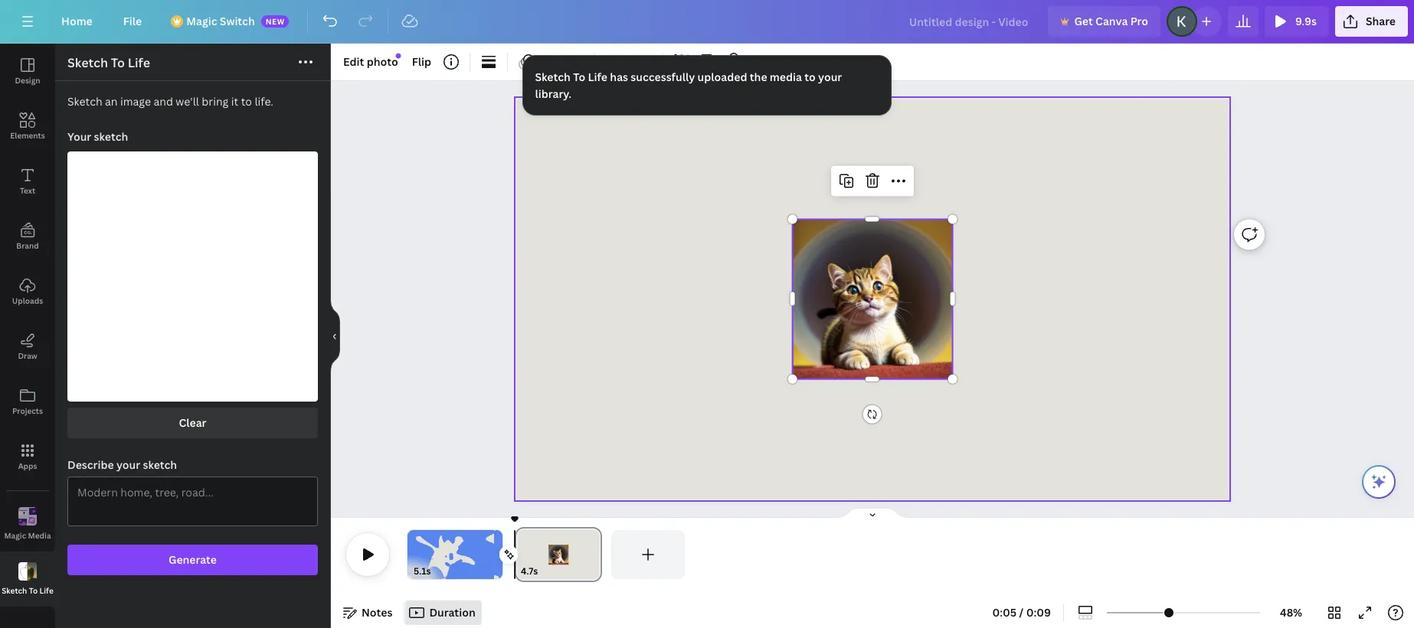 Task type: locate. For each thing, give the bounding box(es) containing it.
media
[[770, 70, 802, 84]]

0 horizontal spatial magic
[[4, 531, 26, 541]]

animate
[[539, 54, 582, 69]]

life down media
[[39, 586, 53, 596]]

0 horizontal spatial sketch
[[2, 586, 27, 596]]

/
[[1019, 606, 1024, 621]]

0:05
[[992, 606, 1017, 621]]

trimming, start edge slider
[[408, 531, 418, 580], [515, 531, 529, 580]]

sketch
[[67, 54, 108, 71], [535, 70, 571, 84], [2, 586, 27, 596]]

1 vertical spatial sketch to life
[[2, 586, 53, 596]]

1 horizontal spatial life
[[128, 54, 150, 71]]

sketch down magic media
[[2, 586, 27, 596]]

to down file popup button
[[111, 54, 125, 71]]

life
[[128, 54, 150, 71], [588, 70, 608, 84], [39, 586, 53, 596]]

to inside sketch to life has successfully uploaded the media to your library.
[[574, 70, 586, 84]]

text
[[20, 185, 35, 196]]

design button
[[0, 44, 55, 99]]

4.7s button
[[521, 565, 538, 580]]

sketch up "library."
[[535, 70, 571, 84]]

home
[[61, 14, 93, 28]]

share
[[1366, 14, 1396, 28]]

photo
[[367, 54, 398, 69]]

brand
[[16, 241, 39, 251]]

trimming, end edge slider left 4.7s
[[492, 531, 503, 580]]

get
[[1074, 14, 1093, 28]]

2 horizontal spatial life
[[588, 70, 608, 84]]

canva assistant image
[[1370, 473, 1388, 492]]

trimming, end edge slider right page title text box
[[588, 531, 602, 580]]

trimming, start edge slider up duration button
[[408, 531, 418, 580]]

to
[[111, 54, 125, 71], [574, 70, 586, 84], [29, 586, 38, 596]]

9.9s
[[1295, 14, 1317, 28]]

to down magic media
[[29, 586, 38, 596]]

1 horizontal spatial to
[[111, 54, 125, 71]]

0 horizontal spatial trimming, start edge slider
[[408, 531, 418, 580]]

life down file popup button
[[128, 54, 150, 71]]

has
[[610, 70, 629, 84]]

Design title text field
[[897, 6, 1042, 37]]

magic inside button
[[4, 531, 26, 541]]

sketch down home link
[[67, 54, 108, 71]]

sketch inside sketch to life has successfully uploaded the media to your library.
[[535, 70, 571, 84]]

sketch to life down magic media
[[2, 586, 53, 596]]

4.7s
[[521, 565, 538, 578]]

0:05 / 0:09
[[992, 606, 1051, 621]]

apps button
[[0, 430, 55, 485]]

your
[[819, 70, 843, 84]]

elements
[[10, 130, 45, 141]]

magic inside main menu bar
[[186, 14, 217, 28]]

5.1s
[[414, 565, 431, 578]]

sketch to life down file popup button
[[67, 54, 150, 71]]

1 horizontal spatial magic
[[186, 14, 217, 28]]

Page title text field
[[545, 565, 551, 580]]

trimming, end edge slider
[[492, 531, 503, 580], [588, 531, 602, 580]]

magic left media
[[4, 531, 26, 541]]

media
[[28, 531, 51, 541]]

9.9s button
[[1265, 6, 1329, 37]]

projects
[[12, 406, 43, 417]]

2 horizontal spatial to
[[574, 70, 586, 84]]

successfully
[[631, 70, 695, 84]]

1 vertical spatial magic
[[4, 531, 26, 541]]

2 trimming, start edge slider from the left
[[515, 531, 529, 580]]

sketch to life
[[67, 54, 150, 71], [2, 586, 53, 596]]

0 horizontal spatial life
[[39, 586, 53, 596]]

pro
[[1131, 14, 1148, 28]]

to down animate
[[574, 70, 586, 84]]

2 trimming, end edge slider from the left
[[588, 531, 602, 580]]

design
[[15, 75, 40, 86]]

1 horizontal spatial trimming, end edge slider
[[588, 531, 602, 580]]

0 horizontal spatial sketch to life
[[2, 586, 53, 596]]

animate button
[[514, 50, 588, 74]]

2 horizontal spatial sketch
[[535, 70, 571, 84]]

magic
[[186, 14, 217, 28], [4, 531, 26, 541]]

library.
[[535, 87, 572, 101]]

apps
[[18, 461, 37, 472]]

magic for magic media
[[4, 531, 26, 541]]

trimming, start edge slider left page title text box
[[515, 531, 529, 580]]

to
[[805, 70, 816, 84]]

48% button
[[1266, 601, 1316, 626]]

canva
[[1096, 14, 1128, 28]]

projects button
[[0, 375, 55, 430]]

magic left switch on the left top of the page
[[186, 14, 217, 28]]

1 trimming, start edge slider from the left
[[408, 531, 418, 580]]

get canva pro
[[1074, 14, 1148, 28]]

0 vertical spatial sketch to life
[[67, 54, 150, 71]]

uploads button
[[0, 264, 55, 319]]

life inside sketch to life has successfully uploaded the media to your library.
[[588, 70, 608, 84]]

trimming, start edge slider for 1st 'trimming, end edge' slider
[[408, 531, 418, 580]]

0 vertical spatial magic
[[186, 14, 217, 28]]

life left has
[[588, 70, 608, 84]]

notes
[[362, 606, 393, 621]]

0 horizontal spatial trimming, end edge slider
[[492, 531, 503, 580]]

1 horizontal spatial trimming, start edge slider
[[515, 531, 529, 580]]

0 horizontal spatial to
[[29, 586, 38, 596]]

to inside button
[[29, 586, 38, 596]]



Task type: vqa. For each thing, say whether or not it's contained in the screenshot.
styles
no



Task type: describe. For each thing, give the bounding box(es) containing it.
text button
[[0, 154, 55, 209]]

sketch to life button
[[0, 552, 55, 608]]

switch
[[220, 14, 255, 28]]

5.1s button
[[414, 565, 431, 580]]

new image
[[396, 53, 401, 59]]

new
[[266, 16, 285, 27]]

edit photo
[[343, 54, 398, 69]]

file button
[[111, 6, 154, 37]]

edit photo button
[[337, 50, 404, 74]]

hide pages image
[[836, 508, 909, 520]]

get canva pro button
[[1048, 6, 1161, 37]]

duration button
[[405, 601, 482, 626]]

sketch to life has successfully uploaded the media to your library.
[[535, 70, 843, 101]]

magic media
[[4, 531, 51, 541]]

draw
[[18, 351, 37, 362]]

1 trimming, end edge slider from the left
[[492, 531, 503, 580]]

sketch to life element
[[55, 81, 330, 629]]

magic switch
[[186, 14, 255, 28]]

edit
[[343, 54, 364, 69]]

life inside button
[[39, 586, 53, 596]]

magic for magic switch
[[186, 14, 217, 28]]

main menu bar
[[0, 0, 1414, 44]]

side panel tab list
[[0, 44, 55, 608]]

the
[[750, 70, 768, 84]]

notes button
[[337, 601, 399, 626]]

draw button
[[0, 319, 55, 375]]

1 horizontal spatial sketch
[[67, 54, 108, 71]]

brand button
[[0, 209, 55, 264]]

elements button
[[0, 99, 55, 154]]

hide image
[[330, 300, 340, 373]]

file
[[123, 14, 142, 28]]

flip
[[412, 54, 431, 69]]

48%
[[1280, 606, 1302, 621]]

uploaded
[[698, 70, 748, 84]]

share button
[[1335, 6, 1408, 37]]

duration
[[429, 606, 475, 621]]

position
[[608, 54, 650, 69]]

1 horizontal spatial sketch to life
[[67, 54, 150, 71]]

0:09
[[1026, 606, 1051, 621]]

position button
[[601, 50, 656, 74]]

uploads
[[12, 296, 43, 306]]

trimming, start edge slider for first 'trimming, end edge' slider from right
[[515, 531, 529, 580]]

sketch inside button
[[2, 586, 27, 596]]

home link
[[49, 6, 105, 37]]

magic media button
[[0, 497, 55, 552]]

flip button
[[406, 50, 437, 74]]

sketch to life inside button
[[2, 586, 53, 596]]



